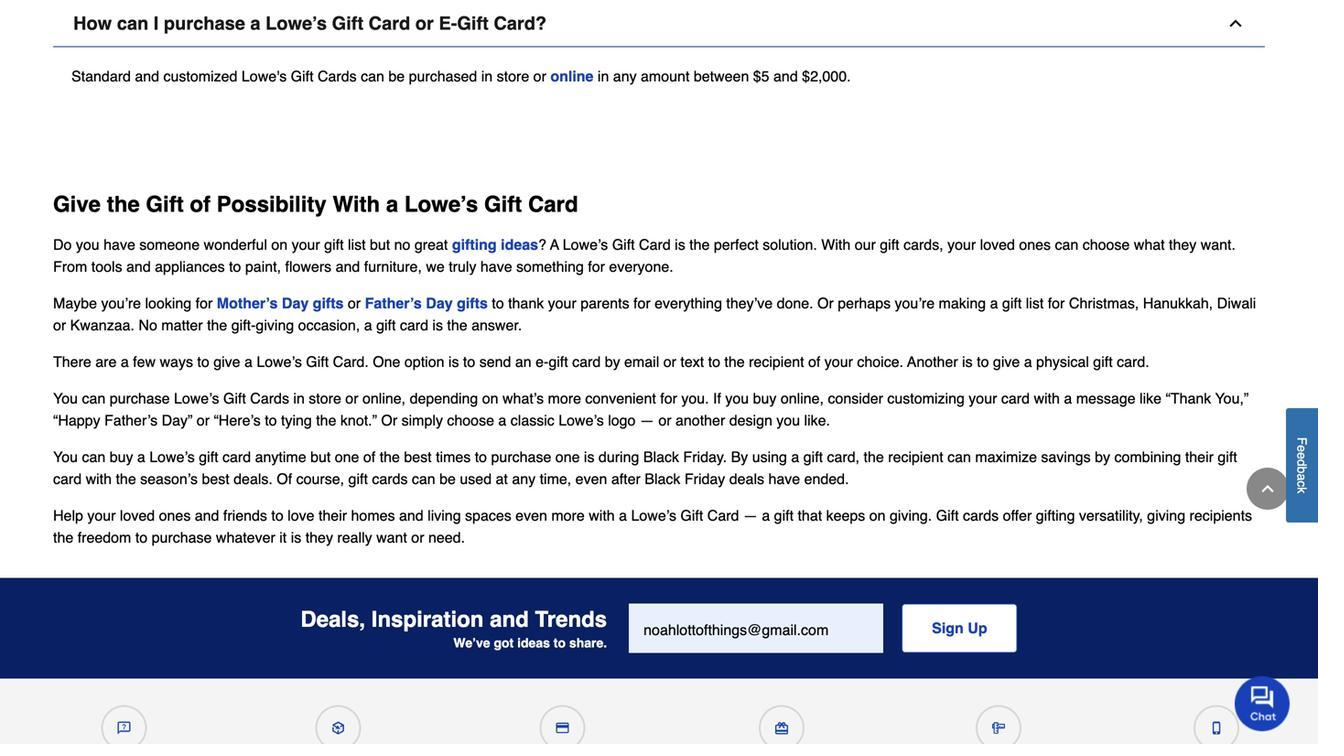 Task type: describe. For each thing, give the bounding box(es) containing it.
tying
[[281, 412, 312, 429]]

keeps
[[827, 507, 866, 524]]

can left maximize
[[948, 449, 972, 466]]

card up deals.
[[223, 449, 251, 466]]

you can purchase lowe's gift cards in store or online, depending on what's more convenient for you. if you buy online, consider customizing your card with a message like "thank you," "happy father's day" or "here's to tying the knot." or simply choose a classic lowe's logo — or another design you like.
[[53, 390, 1249, 429]]

lowe's
[[242, 68, 287, 85]]

gift down ""here's"
[[199, 449, 219, 466]]

another
[[908, 354, 959, 371]]

offer
[[1003, 507, 1032, 524]]

making
[[939, 295, 987, 312]]

1 horizontal spatial but
[[370, 236, 390, 253]]

have inside you can buy a lowe's gift card anytime but one of the best times to purchase one is during black friday. by using a gift card, the recipient can maximize savings by combining their gift card with the season's best deals. of course, gift cards can be used at any time, even after black friday deals have ended.
[[769, 471, 801, 488]]

for up matter
[[196, 295, 213, 312]]

0 vertical spatial best
[[404, 449, 432, 466]]

$2,000.
[[802, 68, 851, 85]]

or left text
[[664, 354, 677, 371]]

of inside you can buy a lowe's gift card anytime but one of the best times to purchase one is during black friday. by using a gift card, the recipient can maximize savings by combining their gift card with the season's best deals. of course, gift cards can be used at any time, even after black friday deals have ended.
[[364, 449, 376, 466]]

the inside the you can purchase lowe's gift cards in store or online, depending on what's more convenient for you. if you buy online, consider customizing your card with a message like "thank you," "happy father's day" or "here's to tying the knot." or simply choose a classic lowe's logo — or another design you like.
[[316, 412, 337, 429]]

1 you're from the left
[[101, 295, 141, 312]]

help
[[53, 507, 83, 524]]

you for you can purchase lowe's gift cards in store or online, depending on what's more convenient for you. if you buy online, consider customizing your card with a message like "thank you," "happy father's day" or "here's to tying the knot." or simply choose a classic lowe's logo — or another design you like.
[[53, 390, 78, 407]]

gift up ended.
[[804, 449, 823, 466]]

and left friends at bottom left
[[195, 507, 219, 524]]

for inside the you can purchase lowe's gift cards in store or online, depending on what's more convenient for you. if you buy online, consider customizing your card with a message like "thank you," "happy father's day" or "here's to tying the knot." or simply choose a classic lowe's logo — or another design you like.
[[661, 390, 678, 407]]

do you have someone wonderful on your gift list but no great gifting ideas
[[53, 236, 539, 253]]

to right freedom
[[135, 529, 148, 546]]

— inside the you can purchase lowe's gift cards in store or online, depending on what's more convenient for you. if you buy online, consider customizing your card with a message like "thank you," "happy father's day" or "here's to tying the knot." or simply choose a classic lowe's logo — or another design you like.
[[640, 412, 655, 429]]

2 day from the left
[[426, 295, 453, 312]]

2 vertical spatial you
[[777, 412, 801, 429]]

— inside help your loved ones and friends to love their homes and living spaces even more with a lowe's gift card — a gift that keeps on giving. gift cards offer gifting versatility, giving recipients the freedom to purchase whatever it is they really want or need.
[[744, 507, 758, 524]]

giving inside help your loved ones and friends to love their homes and living spaces even more with a lowe's gift card — a gift that keeps on giving. gift cards offer gifting versatility, giving recipients the freedom to purchase whatever it is they really want or need.
[[1148, 507, 1186, 524]]

card inside the you can purchase lowe's gift cards in store or online, depending on what's more convenient for you. if you buy online, consider customizing your card with a message like "thank you," "happy father's day" or "here's to tying the knot." or simply choose a classic lowe's logo — or another design you like.
[[1002, 390, 1030, 407]]

and right standard
[[135, 68, 159, 85]]

a inside button
[[250, 13, 261, 34]]

cards,
[[904, 236, 944, 253]]

solution.
[[763, 236, 818, 253]]

the right 'give'
[[107, 192, 140, 217]]

"thank
[[1166, 390, 1212, 407]]

with inside the you can purchase lowe's gift cards in store or online, depending on what's more convenient for you. if you buy online, consider customizing your card with a message like "thank you," "happy father's day" or "here's to tying the knot." or simply choose a classic lowe's logo — or another design you like.
[[1034, 390, 1060, 407]]

gift inside ? a lowe's gift card is the perfect solution. with our gift cards, your loved ones can choose what they want. from tools and appliances to paint, flowers and furniture, we truly have something for everyone.
[[880, 236, 900, 253]]

lowe's down mother's day gifts link
[[257, 354, 302, 371]]

recipient inside you can buy a lowe's gift card anytime but one of the best times to purchase one is during black friday. by using a gift card, the recipient can maximize savings by combining their gift card with the season's best deals. of course, gift cards can be used at any time, even after black friday deals have ended.
[[889, 449, 944, 466]]

0 vertical spatial by
[[605, 354, 621, 371]]

be inside you can buy a lowe's gift card anytime but one of the best times to purchase one is during black friday. by using a gift card, the recipient can maximize savings by combining their gift card with the season's best deals. of course, gift cards can be used at any time, even after black friday deals have ended.
[[440, 471, 456, 488]]

buy inside you can buy a lowe's gift card anytime but one of the best times to purchase one is during black friday. by using a gift card, the recipient can maximize savings by combining their gift card with the season's best deals. of course, gift cards can be used at any time, even after black friday deals have ended.
[[110, 449, 133, 466]]

Email Address email field
[[629, 604, 884, 654]]

gift inside help your loved ones and friends to love their homes and living spaces even more with a lowe's gift card — a gift that keeps on giving. gift cards offer gifting versatility, giving recipients the freedom to purchase whatever it is they really want or need.
[[775, 507, 794, 524]]

cards inside you can buy a lowe's gift card anytime but one of the best times to purchase one is during black friday. by using a gift card, the recipient can maximize savings by combining their gift card with the season's best deals. of course, gift cards can be used at any time, even after black friday deals have ended.
[[372, 471, 408, 488]]

a right making
[[991, 295, 999, 312]]

a down after
[[619, 507, 627, 524]]

paint,
[[245, 258, 281, 275]]

lowe's up "day""
[[174, 390, 219, 407]]

father's day gifts link
[[365, 295, 488, 312]]

1 gifts from the left
[[313, 295, 344, 312]]

do
[[53, 236, 72, 253]]

and up want
[[399, 507, 424, 524]]

0 horizontal spatial on
[[271, 236, 288, 253]]

to right text
[[709, 354, 721, 371]]

or inside the you can purchase lowe's gift cards in store or online, depending on what's more convenient for you. if you buy online, consider customizing your card with a message like "thank you," "happy father's day" or "here's to tying the knot." or simply choose a classic lowe's logo — or another design you like.
[[381, 412, 398, 429]]

or inside help your loved ones and friends to love their homes and living spaces even more with a lowe's gift card — a gift that keeps on giving. gift cards offer gifting versatility, giving recipients the freedom to purchase whatever it is they really want or need.
[[412, 529, 425, 546]]

a down gift-
[[245, 354, 253, 371]]

more inside help your loved ones and friends to love their homes and living spaces even more with a lowe's gift card — a gift that keeps on giving. gift cards offer gifting versatility, giving recipients the freedom to purchase whatever it is they really want or need.
[[552, 507, 585, 524]]

few
[[133, 354, 156, 371]]

to thank your parents for everything they've done. or perhaps you're making a gift list for christmas, hanukkah, diwali or kwanzaa. no matter the gift-giving occasion, a gift card is the answer.
[[53, 295, 1257, 334]]

gifting ideas link
[[452, 236, 539, 253]]

help your loved ones and friends to love their homes and living spaces even more with a lowe's gift card — a gift that keeps on giving. gift cards offer gifting versatility, giving recipients the freedom to purchase whatever it is they really want or need.
[[53, 507, 1253, 546]]

credit card image
[[556, 722, 569, 735]]

flowers
[[285, 258, 332, 275]]

great
[[415, 236, 448, 253]]

got
[[494, 636, 514, 651]]

your up consider
[[825, 354, 854, 371]]

lowe's inside help your loved ones and friends to love their homes and living spaces even more with a lowe's gift card — a gift that keeps on giving. gift cards offer gifting versatility, giving recipients the freedom to purchase whatever it is they really want or need.
[[631, 507, 677, 524]]

2 horizontal spatial of
[[809, 354, 821, 371]]

and right $5
[[774, 68, 798, 85]]

living
[[428, 507, 461, 524]]

0 horizontal spatial list
[[348, 236, 366, 253]]

simply
[[402, 412, 443, 429]]

loved inside help your loved ones and friends to love their homes and living spaces even more with a lowe's gift card — a gift that keeps on giving. gift cards offer gifting versatility, giving recipients the freedom to purchase whatever it is they really want or need.
[[120, 507, 155, 524]]

2 gifts from the left
[[457, 295, 488, 312]]

can inside ? a lowe's gift card is the perfect solution. with our gift cards, your loved ones can choose what they want. from tools and appliances to paint, flowers and furniture, we truly have something for everyone.
[[1056, 236, 1079, 253]]

you,"
[[1216, 390, 1249, 407]]

gift inside ? a lowe's gift card is the perfect solution. with our gift cards, your loved ones can choose what they want. from tools and appliances to paint, flowers and furniture, we truly have something for everyone.
[[612, 236, 635, 253]]

loved inside ? a lowe's gift card is the perfect solution. with our gift cards, your loved ones can choose what they want. from tools and appliances to paint, flowers and furniture, we truly have something for everyone.
[[981, 236, 1016, 253]]

"happy
[[53, 412, 100, 429]]

there are a few ways to give a lowe's gift card. one option is to send an e-gift card by email or text to the recipient of your choice. another is to give a physical gift card.
[[53, 354, 1150, 371]]

to right 'another'
[[977, 354, 990, 371]]

up
[[968, 620, 988, 637]]

their inside help your loved ones and friends to love their homes and living spaces even more with a lowe's gift card — a gift that keeps on giving. gift cards offer gifting versatility, giving recipients the freedom to purchase whatever it is they really want or need.
[[319, 507, 347, 524]]

1 horizontal spatial any
[[613, 68, 637, 85]]

anytime
[[255, 449, 306, 466]]

used
[[460, 471, 492, 488]]

0 vertical spatial be
[[389, 68, 405, 85]]

can up living
[[412, 471, 436, 488]]

a up no in the top left of the page
[[386, 192, 399, 217]]

ideas inside deals, inspiration and trends we've got ideas to share.
[[518, 636, 550, 651]]

cards for in
[[250, 390, 289, 407]]

if
[[713, 390, 722, 407]]

a left physical
[[1025, 354, 1033, 371]]

appliances
[[155, 258, 225, 275]]

0 vertical spatial with
[[333, 192, 380, 217]]

ones inside ? a lowe's gift card is the perfect solution. with our gift cards, your loved ones can choose what they want. from tools and appliances to paint, flowers and furniture, we truly have something for everyone.
[[1020, 236, 1051, 253]]

occasion,
[[298, 317, 360, 334]]

with inside help your loved ones and friends to love their homes and living spaces even more with a lowe's gift card — a gift that keeps on giving. gift cards offer gifting versatility, giving recipients the freedom to purchase whatever it is they really want or need.
[[589, 507, 615, 524]]

or left online 'link'
[[534, 68, 547, 85]]

wonderful
[[204, 236, 267, 253]]

time,
[[540, 471, 572, 488]]

online link
[[551, 68, 594, 85]]

the left gift-
[[207, 317, 227, 334]]

knot."
[[341, 412, 377, 429]]

card up help
[[53, 471, 82, 488]]

a inside button
[[1295, 474, 1310, 481]]

to inside to thank your parents for everything they've done. or perhaps you're making a gift list for christmas, hanukkah, diwali or kwanzaa. no matter the gift-giving occasion, a gift card is the answer.
[[492, 295, 504, 312]]

amount
[[641, 68, 690, 85]]

to up it
[[271, 507, 284, 524]]

another
[[676, 412, 726, 429]]

what's
[[503, 390, 544, 407]]

for left christmas,
[[1048, 295, 1065, 312]]

gift right an
[[549, 354, 568, 371]]

times
[[436, 449, 471, 466]]

what
[[1135, 236, 1165, 253]]

lowe's inside you can buy a lowe's gift card anytime but one of the best times to purchase one is during black friday. by using a gift card, the recipient can maximize savings by combining their gift card with the season's best deals. of course, gift cards can be used at any time, even after black friday deals have ended.
[[150, 449, 195, 466]]

one
[[373, 354, 401, 371]]

trends
[[535, 607, 607, 632]]

a down deals
[[762, 507, 770, 524]]

they inside ? a lowe's gift card is the perfect solution. with our gift cards, your loved ones can choose what they want. from tools and appliances to paint, flowers and furniture, we truly have something for everyone.
[[1170, 236, 1197, 253]]

in inside the you can purchase lowe's gift cards in store or online, depending on what's more convenient for you. if you buy online, consider customizing your card with a message like "thank you," "happy father's day" or "here's to tying the knot." or simply choose a classic lowe's logo — or another design you like.
[[293, 390, 305, 407]]

e-
[[439, 13, 457, 34]]

gift inside the you can purchase lowe's gift cards in store or online, depending on what's more convenient for you. if you buy online, consider customizing your card with a message like "thank you," "happy father's day" or "here's to tying the knot." or simply choose a classic lowe's logo — or another design you like.
[[223, 390, 246, 407]]

1 horizontal spatial you
[[726, 390, 749, 407]]

day"
[[162, 412, 193, 429]]

to left send
[[463, 354, 476, 371]]

1 vertical spatial best
[[202, 471, 230, 488]]

purchase inside button
[[164, 13, 245, 34]]

k
[[1295, 487, 1310, 494]]

gift left "card."
[[1094, 354, 1113, 371]]

the down the father's day gifts link
[[447, 317, 468, 334]]

lowe's left 'logo'
[[559, 412, 604, 429]]

gift up flowers at the top left of the page
[[324, 236, 344, 253]]

to inside the you can purchase lowe's gift cards in store or online, depending on what's more convenient for you. if you buy online, consider customizing your card with a message like "thank you," "happy father's day" or "here's to tying the knot." or simply choose a classic lowe's logo — or another design you like.
[[265, 412, 277, 429]]

possibility
[[217, 192, 327, 217]]

during
[[599, 449, 640, 466]]

like
[[1140, 390, 1162, 407]]

an
[[516, 354, 532, 371]]

0 vertical spatial gifting
[[452, 236, 497, 253]]

can inside the you can purchase lowe's gift cards in store or online, depending on what's more convenient for you. if you buy online, consider customizing your card with a message like "thank you," "happy father's day" or "here's to tying the knot." or simply choose a classic lowe's logo — or another design you like.
[[82, 390, 106, 407]]

diwali
[[1218, 295, 1257, 312]]

1 online, from the left
[[363, 390, 406, 407]]

list inside to thank your parents for everything they've done. or perhaps you're making a gift list for christmas, hanukkah, diwali or kwanzaa. no matter the gift-giving occasion, a gift card is the answer.
[[1026, 295, 1044, 312]]

choose inside the you can purchase lowe's gift cards in store or online, depending on what's more convenient for you. if you buy online, consider customizing your card with a message like "thank you," "happy father's day" or "here's to tying the knot." or simply choose a classic lowe's logo — or another design you like.
[[447, 412, 495, 429]]

our
[[855, 236, 876, 253]]

we
[[426, 258, 445, 275]]

can left purchased
[[361, 68, 385, 85]]

inspiration
[[372, 607, 484, 632]]

with inside ? a lowe's gift card is the perfect solution. with our gift cards, your loved ones can choose what they want. from tools and appliances to paint, flowers and furniture, we truly have something for everyone.
[[822, 236, 851, 253]]

online
[[551, 68, 594, 85]]

text
[[681, 354, 704, 371]]

deals, inspiration and trends we've got ideas to share.
[[301, 607, 607, 651]]

can down "happy
[[82, 449, 106, 466]]

or inside to thank your parents for everything they've done. or perhaps you're making a gift list for christmas, hanukkah, diwali or kwanzaa. no matter the gift-giving occasion, a gift card is the answer.
[[53, 317, 66, 334]]

even inside you can buy a lowe's gift card anytime but one of the best times to purchase one is during black friday. by using a gift card, the recipient can maximize savings by combining their gift card with the season's best deals. of course, gift cards can be used at any time, even after black friday deals have ended.
[[576, 471, 608, 488]]

using
[[753, 449, 788, 466]]

gift right course,
[[349, 471, 368, 488]]

need.
[[429, 529, 465, 546]]

card inside button
[[369, 13, 411, 34]]

or inside button
[[416, 13, 434, 34]]

card right e- at the top left of the page
[[573, 354, 601, 371]]

parents
[[581, 295, 630, 312]]

deals.
[[234, 471, 273, 488]]

friday.
[[684, 449, 727, 466]]

and right tools
[[126, 258, 151, 275]]

between
[[694, 68, 749, 85]]

from
[[53, 258, 87, 275]]

a right using
[[792, 449, 800, 466]]

for inside ? a lowe's gift card is the perfect solution. with our gift cards, your loved ones can choose what they want. from tools and appliances to paint, flowers and furniture, we truly have something for everyone.
[[588, 258, 605, 275]]

a
[[550, 236, 559, 253]]

standard
[[71, 68, 131, 85]]

or up knot."
[[346, 390, 359, 407]]

f e e d b a c k button
[[1287, 408, 1319, 523]]

no
[[394, 236, 411, 253]]

f e e d b a c k
[[1295, 437, 1310, 494]]

or left another
[[659, 412, 672, 429]]

gift up the one
[[376, 317, 396, 334]]

chat invite button image
[[1235, 676, 1291, 732]]

chevron up image
[[1259, 480, 1278, 498]]

card up a
[[528, 192, 578, 217]]

2 give from the left
[[994, 354, 1021, 371]]

lowe's up great
[[405, 192, 478, 217]]

is inside help your loved ones and friends to love their homes and living spaces even more with a lowe's gift card — a gift that keeps on giving. gift cards offer gifting versatility, giving recipients the freedom to purchase whatever it is they really want or need.
[[291, 529, 302, 546]]

a right occasion,
[[364, 317, 372, 334]]

homes
[[351, 507, 395, 524]]

perfect
[[714, 236, 759, 253]]

any inside you can buy a lowe's gift card anytime but one of the best times to purchase one is during black friday. by using a gift card, the recipient can maximize savings by combining their gift card with the season's best deals. of course, gift cards can be used at any time, even after black friday deals have ended.
[[512, 471, 536, 488]]

furniture,
[[364, 258, 422, 275]]



Task type: vqa. For each thing, say whether or not it's contained in the screenshot.
The Can in the ? A Lowe's Gift Card is the perfect solution. With our gift cards, your loved ones can choose what they want. From tools and appliances to paint, flowers and furniture, we truly have something for everyone.
yes



Task type: locate. For each thing, give the bounding box(es) containing it.
the inside ? a lowe's gift card is the perfect solution. with our gift cards, your loved ones can choose what they want. from tools and appliances to paint, flowers and furniture, we truly have something for everyone.
[[690, 236, 710, 253]]

1 horizontal spatial choose
[[1083, 236, 1130, 253]]

cards for can
[[318, 68, 357, 85]]

0 vertical spatial any
[[613, 68, 637, 85]]

maybe you're looking for mother's day gifts or father's day gifts
[[53, 295, 488, 312]]

even
[[576, 471, 608, 488], [516, 507, 548, 524]]

you right if
[[726, 390, 749, 407]]

purchased
[[409, 68, 477, 85]]

mother's
[[217, 295, 278, 312]]

you.
[[682, 390, 709, 407]]

best left times on the left bottom
[[404, 449, 432, 466]]

sign up
[[932, 620, 988, 637]]

mobile image
[[1211, 722, 1224, 735]]

1 vertical spatial cards
[[963, 507, 999, 524]]

lowe's inside ? a lowe's gift card is the perfect solution. with our gift cards, your loved ones can choose what they want. from tools and appliances to paint, flowers and furniture, we truly have something for everyone.
[[563, 236, 608, 253]]

you for you can buy a lowe's gift card anytime but one of the best times to purchase one is during black friday. by using a gift card, the recipient can maximize savings by combining their gift card with the season's best deals. of course, gift cards can be used at any time, even after black friday deals have ended.
[[53, 449, 78, 466]]

on
[[271, 236, 288, 253], [482, 390, 499, 407], [870, 507, 886, 524]]

purchase inside you can buy a lowe's gift card anytime but one of the best times to purchase one is during black friday. by using a gift card, the recipient can maximize savings by combining their gift card with the season's best deals. of course, gift cards can be used at any time, even after black friday deals have ended.
[[491, 449, 552, 466]]

christmas,
[[1070, 295, 1140, 312]]

purchase inside the you can purchase lowe's gift cards in store or online, depending on what's more convenient for you. if you buy online, consider customizing your card with a message like "thank you," "happy father's day" or "here's to tying the knot." or simply choose a classic lowe's logo — or another design you like.
[[110, 390, 170, 407]]

1 horizontal spatial buy
[[753, 390, 777, 407]]

1 horizontal spatial best
[[404, 449, 432, 466]]

0 horizontal spatial their
[[319, 507, 347, 524]]

more down time,
[[552, 507, 585, 524]]

how can i purchase a lowe's gift card or e-gift card?
[[73, 13, 547, 34]]

0 vertical spatial recipient
[[749, 354, 805, 371]]

to
[[229, 258, 241, 275], [492, 295, 504, 312], [197, 354, 209, 371], [463, 354, 476, 371], [709, 354, 721, 371], [977, 354, 990, 371], [265, 412, 277, 429], [475, 449, 487, 466], [271, 507, 284, 524], [135, 529, 148, 546], [554, 636, 566, 651]]

0 horizontal spatial father's
[[104, 412, 158, 429]]

0 vertical spatial they
[[1170, 236, 1197, 253]]

0 vertical spatial father's
[[365, 295, 422, 312]]

love
[[288, 507, 315, 524]]

0 horizontal spatial gifts
[[313, 295, 344, 312]]

2 vertical spatial with
[[589, 507, 615, 524]]

perhaps
[[838, 295, 891, 312]]

your right thank in the top left of the page
[[548, 295, 577, 312]]

or left e-
[[416, 13, 434, 34]]

be
[[389, 68, 405, 85], [440, 471, 456, 488]]

after
[[612, 471, 641, 488]]

1 horizontal spatial cards
[[318, 68, 357, 85]]

mother's day gifts link
[[217, 295, 344, 312]]

1 vertical spatial gifting
[[1037, 507, 1076, 524]]

0 horizontal spatial in
[[293, 390, 305, 407]]

e
[[1295, 445, 1310, 452], [1295, 452, 1310, 460]]

to inside you can buy a lowe's gift card anytime but one of the best times to purchase one is during black friday. by using a gift card, the recipient can maximize savings by combining their gift card with the season's best deals. of course, gift cards can be used at any time, even after black friday deals have ended.
[[475, 449, 487, 466]]

their inside you can buy a lowe's gift card anytime but one of the best times to purchase one is during black friday. by using a gift card, the recipient can maximize savings by combining their gift card with the season's best deals. of course, gift cards can be used at any time, even after black friday deals have ended.
[[1186, 449, 1214, 466]]

to inside deals, inspiration and trends we've got ideas to share.
[[554, 636, 566, 651]]

giving left recipients
[[1148, 507, 1186, 524]]

0 vertical spatial list
[[348, 236, 366, 253]]

?
[[539, 236, 547, 253]]

0 vertical spatial you
[[76, 236, 100, 253]]

a up lowe's
[[250, 13, 261, 34]]

sign up form
[[629, 604, 1018, 654]]

tools
[[91, 258, 122, 275]]

with left our
[[822, 236, 851, 253]]

ones inside help your loved ones and friends to love their homes and living spaces even more with a lowe's gift card — a gift that keeps on giving. gift cards offer gifting versatility, giving recipients the freedom to purchase whatever it is they really want or need.
[[159, 507, 191, 524]]

in right online
[[598, 68, 609, 85]]

0 horizontal spatial choose
[[447, 412, 495, 429]]

lowe's
[[266, 13, 327, 34], [405, 192, 478, 217], [563, 236, 608, 253], [257, 354, 302, 371], [174, 390, 219, 407], [559, 412, 604, 429], [150, 449, 195, 466], [631, 507, 677, 524]]

e up d
[[1295, 445, 1310, 452]]

0 vertical spatial —
[[640, 412, 655, 429]]

cards inside the you can purchase lowe's gift cards in store or online, depending on what's more convenient for you. if you buy online, consider customizing your card with a message like "thank you," "happy father's day" or "here's to tying the knot." or simply choose a classic lowe's logo — or another design you like.
[[250, 390, 289, 407]]

1 vertical spatial ones
[[159, 507, 191, 524]]

your right cards,
[[948, 236, 977, 253]]

1 horizontal spatial their
[[1186, 449, 1214, 466]]

card inside to thank your parents for everything they've done. or perhaps you're making a gift list for christmas, hanukkah, diwali or kwanzaa. no matter the gift-giving occasion, a gift card is the answer.
[[400, 317, 429, 334]]

email
[[625, 354, 660, 371]]

1 vertical spatial but
[[311, 449, 331, 466]]

is left perfect
[[675, 236, 686, 253]]

lowe's right a
[[563, 236, 608, 253]]

is
[[675, 236, 686, 253], [433, 317, 443, 334], [449, 354, 459, 371], [963, 354, 973, 371], [584, 449, 595, 466], [291, 529, 302, 546]]

on inside the you can purchase lowe's gift cards in store or online, depending on what's more convenient for you. if you buy online, consider customizing your card with a message like "thank you," "happy father's day" or "here's to tying the knot." or simply choose a classic lowe's logo — or another design you like.
[[482, 390, 499, 407]]

2 online, from the left
[[781, 390, 824, 407]]

one
[[335, 449, 359, 466], [556, 449, 580, 466]]

f
[[1295, 437, 1310, 445]]

card.
[[1117, 354, 1150, 371]]

you're left making
[[895, 295, 935, 312]]

$5
[[754, 68, 770, 85]]

or up occasion,
[[348, 295, 361, 312]]

0 vertical spatial on
[[271, 236, 288, 253]]

matter
[[161, 317, 203, 334]]

2 e from the top
[[1295, 452, 1310, 460]]

choose left what
[[1083, 236, 1130, 253]]

1 vertical spatial with
[[822, 236, 851, 253]]

for up the "parents"
[[588, 258, 605, 275]]

gift right making
[[1003, 295, 1022, 312]]

logo
[[608, 412, 636, 429]]

lowe's inside button
[[266, 13, 327, 34]]

2 horizontal spatial have
[[769, 471, 801, 488]]

spaces
[[465, 507, 512, 524]]

day down flowers at the top left of the page
[[282, 295, 309, 312]]

but inside you can buy a lowe's gift card anytime but one of the best times to purchase one is during black friday. by using a gift card, the recipient can maximize savings by combining their gift card with the season's best deals. of course, gift cards can be used at any time, even after black friday deals have ended.
[[311, 449, 331, 466]]

the up homes at the bottom of page
[[380, 449, 400, 466]]

best left deals.
[[202, 471, 230, 488]]

1 vertical spatial —
[[744, 507, 758, 524]]

0 horizontal spatial but
[[311, 449, 331, 466]]

friday
[[685, 471, 726, 488]]

1 horizontal spatial they
[[1170, 236, 1197, 253]]

lowe's down after
[[631, 507, 677, 524]]

giving inside to thank your parents for everything they've done. or perhaps you're making a gift list for christmas, hanukkah, diwali or kwanzaa. no matter the gift-giving occasion, a gift card is the answer.
[[256, 317, 294, 334]]

you right do
[[76, 236, 100, 253]]

a right the are
[[121, 354, 129, 371]]

they've
[[727, 295, 773, 312]]

pickup image
[[332, 722, 345, 735]]

really
[[337, 529, 372, 546]]

have
[[104, 236, 135, 253], [481, 258, 513, 275], [769, 471, 801, 488]]

1 vertical spatial with
[[86, 471, 112, 488]]

1 horizontal spatial in
[[482, 68, 493, 85]]

your inside to thank your parents for everything they've done. or perhaps you're making a gift list for christmas, hanukkah, diwali or kwanzaa. no matter the gift-giving occasion, a gift card is the answer.
[[548, 295, 577, 312]]

the left season's
[[116, 471, 136, 488]]

send
[[480, 354, 511, 371]]

to right ways
[[197, 354, 209, 371]]

they inside help your loved ones and friends to love their homes and living spaces even more with a lowe's gift card — a gift that keeps on giving. gift cards offer gifting versatility, giving recipients the freedom to purchase whatever it is they really want or need.
[[306, 529, 333, 546]]

by
[[605, 354, 621, 371], [1095, 449, 1111, 466]]

of up someone
[[190, 192, 211, 217]]

cards inside help your loved ones and friends to love their homes and living spaces even more with a lowe's gift card — a gift that keeps on giving. gift cards offer gifting versatility, giving recipients the freedom to purchase whatever it is they really want or need.
[[963, 507, 999, 524]]

1 horizontal spatial list
[[1026, 295, 1044, 312]]

2 horizontal spatial you
[[777, 412, 801, 429]]

1 horizontal spatial loved
[[981, 236, 1016, 253]]

their up really
[[319, 507, 347, 524]]

1 vertical spatial any
[[512, 471, 536, 488]]

1 horizontal spatial with
[[822, 236, 851, 253]]

design
[[730, 412, 773, 429]]

on right keeps
[[870, 507, 886, 524]]

by inside you can buy a lowe's gift card anytime but one of the best times to purchase one is during black friday. by using a gift card, the recipient can maximize savings by combining their gift card with the season's best deals. of course, gift cards can be used at any time, even after black friday deals have ended.
[[1095, 449, 1111, 466]]

1 horizontal spatial be
[[440, 471, 456, 488]]

father's
[[365, 295, 422, 312], [104, 412, 158, 429]]

or
[[416, 13, 434, 34], [534, 68, 547, 85], [348, 295, 361, 312], [53, 317, 66, 334], [664, 354, 677, 371], [346, 390, 359, 407], [197, 412, 210, 429], [659, 412, 672, 429], [412, 529, 425, 546]]

the right text
[[725, 354, 745, 371]]

to inside ? a lowe's gift card is the perfect solution. with our gift cards, your loved ones can choose what they want. from tools and appliances to paint, flowers and furniture, we truly have something for everyone.
[[229, 258, 241, 275]]

you inside you can buy a lowe's gift card anytime but one of the best times to purchase one is during black friday. by using a gift card, the recipient can maximize savings by combining their gift card with the season's best deals. of course, gift cards can be used at any time, even after black friday deals have ended.
[[53, 449, 78, 466]]

your inside ? a lowe's gift card is the perfect solution. with our gift cards, your loved ones can choose what they want. from tools and appliances to paint, flowers and furniture, we truly have something for everyone.
[[948, 236, 977, 253]]

0 horizontal spatial one
[[335, 449, 359, 466]]

season's
[[140, 471, 198, 488]]

lowe's up season's
[[150, 449, 195, 466]]

gifting inside help your loved ones and friends to love their homes and living spaces even more with a lowe's gift card — a gift that keeps on giving. gift cards offer gifting versatility, giving recipients the freedom to purchase whatever it is they really want or need.
[[1037, 507, 1076, 524]]

online,
[[363, 390, 406, 407], [781, 390, 824, 407]]

0 horizontal spatial store
[[309, 390, 341, 407]]

and inside deals, inspiration and trends we've got ideas to share.
[[490, 607, 529, 632]]

giving
[[256, 317, 294, 334], [1148, 507, 1186, 524]]

—
[[640, 412, 655, 429], [744, 507, 758, 524]]

1 vertical spatial you
[[53, 449, 78, 466]]

b
[[1295, 467, 1310, 474]]

0 vertical spatial giving
[[256, 317, 294, 334]]

1 horizontal spatial or
[[818, 295, 834, 312]]

card left e-
[[369, 13, 411, 34]]

recipients
[[1190, 507, 1253, 524]]

recipient down done.
[[749, 354, 805, 371]]

is right 'another'
[[963, 354, 973, 371]]

card inside help your loved ones and friends to love their homes and living spaces even more with a lowe's gift card — a gift that keeps on giving. gift cards offer gifting versatility, giving recipients the freedom to purchase whatever it is they really want or need.
[[708, 507, 740, 524]]

0 vertical spatial but
[[370, 236, 390, 253]]

1 vertical spatial store
[[309, 390, 341, 407]]

1 vertical spatial list
[[1026, 295, 1044, 312]]

you down "happy
[[53, 449, 78, 466]]

give
[[53, 192, 101, 217]]

a up k
[[1295, 474, 1310, 481]]

d
[[1295, 460, 1310, 467]]

want
[[376, 529, 407, 546]]

list up the 'furniture,'
[[348, 236, 366, 253]]

your inside the you can purchase lowe's gift cards in store or online, depending on what's more convenient for you. if you buy online, consider customizing your card with a message like "thank you," "happy father's day" or "here's to tying the knot." or simply choose a classic lowe's logo — or another design you like.
[[969, 390, 998, 407]]

choose
[[1083, 236, 1130, 253], [447, 412, 495, 429]]

father's inside the you can purchase lowe's gift cards in store or online, depending on what's more convenient for you. if you buy online, consider customizing your card with a message like "thank you," "happy father's day" or "here's to tying the knot." or simply choose a classic lowe's logo — or another design you like.
[[104, 412, 158, 429]]

with up the 'furniture,'
[[333, 192, 380, 217]]

the right tying
[[316, 412, 337, 429]]

give left physical
[[994, 354, 1021, 371]]

cards up homes at the bottom of page
[[372, 471, 408, 488]]

give down gift-
[[214, 354, 240, 371]]

standard and customized lowe's gift cards can be purchased in store or online in any amount between $5 and $2,000.
[[71, 68, 851, 85]]

on inside help your loved ones and friends to love their homes and living spaces even more with a lowe's gift card — a gift that keeps on giving. gift cards offer gifting versatility, giving recipients the freedom to purchase whatever it is they really want or need.
[[870, 507, 886, 524]]

want.
[[1201, 236, 1236, 253]]

you're inside to thank your parents for everything they've done. or perhaps you're making a gift list for christmas, hanukkah, diwali or kwanzaa. no matter the gift-giving occasion, a gift card is the answer.
[[895, 295, 935, 312]]

a up season's
[[137, 449, 145, 466]]

1 horizontal spatial day
[[426, 295, 453, 312]]

1 horizontal spatial gifting
[[1037, 507, 1076, 524]]

i
[[154, 13, 159, 34]]

is right option
[[449, 354, 459, 371]]

2 horizontal spatial with
[[1034, 390, 1060, 407]]

gift down you,"
[[1218, 449, 1238, 466]]

or right knot."
[[381, 412, 398, 429]]

cards
[[372, 471, 408, 488], [963, 507, 999, 524]]

is inside to thank your parents for everything they've done. or perhaps you're making a gift list for christmas, hanukkah, diwali or kwanzaa. no matter the gift-giving occasion, a gift card is the answer.
[[433, 317, 443, 334]]

1 e from the top
[[1295, 445, 1310, 452]]

0 horizontal spatial with
[[86, 471, 112, 488]]

you inside the you can purchase lowe's gift cards in store or online, depending on what's more convenient for you. if you buy online, consider customizing your card with a message like "thank you," "happy father's day" or "here's to tying the knot." or simply choose a classic lowe's logo — or another design you like.
[[53, 390, 78, 407]]

on left what's in the left bottom of the page
[[482, 390, 499, 407]]

your up flowers at the top left of the page
[[292, 236, 320, 253]]

your inside help your loved ones and friends to love their homes and living spaces even more with a lowe's gift card — a gift that keeps on giving. gift cards offer gifting versatility, giving recipients the freedom to purchase whatever it is they really want or need.
[[87, 507, 116, 524]]

gifting up truly
[[452, 236, 497, 253]]

1 horizontal spatial recipient
[[889, 449, 944, 466]]

1 vertical spatial on
[[482, 390, 499, 407]]

1 vertical spatial giving
[[1148, 507, 1186, 524]]

1 vertical spatial by
[[1095, 449, 1111, 466]]

something
[[517, 258, 584, 275]]

1 horizontal spatial by
[[1095, 449, 1111, 466]]

loved up making
[[981, 236, 1016, 253]]

0 vertical spatial even
[[576, 471, 608, 488]]

can left i
[[117, 13, 149, 34]]

course,
[[296, 471, 344, 488]]

1 vertical spatial they
[[306, 529, 333, 546]]

deals
[[730, 471, 765, 488]]

dimensions image
[[993, 722, 1005, 735]]

0 vertical spatial cards
[[372, 471, 408, 488]]

0 horizontal spatial buy
[[110, 449, 133, 466]]

have up tools
[[104, 236, 135, 253]]

gifting right offer
[[1037, 507, 1076, 524]]

a left classic
[[499, 412, 507, 429]]

a down physical
[[1065, 390, 1073, 407]]

like.
[[805, 412, 831, 429]]

gift card image
[[776, 722, 788, 735]]

0 horizontal spatial day
[[282, 295, 309, 312]]

1 vertical spatial choose
[[447, 412, 495, 429]]

gifts up answer.
[[457, 295, 488, 312]]

card?
[[494, 13, 547, 34]]

cards down the how can i purchase a lowe's gift card or e-gift card?
[[318, 68, 357, 85]]

can inside button
[[117, 13, 149, 34]]

0 horizontal spatial you
[[76, 236, 100, 253]]

to up answer.
[[492, 295, 504, 312]]

2 you from the top
[[53, 449, 78, 466]]

card inside ? a lowe's gift card is the perfect solution. with our gift cards, your loved ones can choose what they want. from tools and appliances to paint, flowers and furniture, we truly have something for everyone.
[[639, 236, 671, 253]]

0 horizontal spatial give
[[214, 354, 240, 371]]

0 vertical spatial their
[[1186, 449, 1214, 466]]

freedom
[[78, 529, 131, 546]]

gift-
[[231, 317, 256, 334]]

savings
[[1042, 449, 1091, 466]]

but up course,
[[311, 449, 331, 466]]

1 vertical spatial buy
[[110, 449, 133, 466]]

store inside the you can purchase lowe's gift cards in store or online, depending on what's more convenient for you. if you buy online, consider customizing your card with a message like "thank you," "happy father's day" or "here's to tying the knot." or simply choose a classic lowe's logo — or another design you like.
[[309, 390, 341, 407]]

cards left offer
[[963, 507, 999, 524]]

1 horizontal spatial even
[[576, 471, 608, 488]]

0 vertical spatial of
[[190, 192, 211, 217]]

in up tying
[[293, 390, 305, 407]]

gift left that
[[775, 507, 794, 524]]

0 horizontal spatial cards
[[250, 390, 289, 407]]

the
[[107, 192, 140, 217], [690, 236, 710, 253], [207, 317, 227, 334], [447, 317, 468, 334], [725, 354, 745, 371], [316, 412, 337, 429], [380, 449, 400, 466], [864, 449, 885, 466], [116, 471, 136, 488], [53, 529, 73, 546]]

combining
[[1115, 449, 1182, 466]]

1 vertical spatial even
[[516, 507, 548, 524]]

your
[[292, 236, 320, 253], [948, 236, 977, 253], [548, 295, 577, 312], [825, 354, 854, 371], [969, 390, 998, 407], [87, 507, 116, 524]]

or inside to thank your parents for everything they've done. or perhaps you're making a gift list for christmas, hanukkah, diwali or kwanzaa. no matter the gift-giving occasion, a gift card is the answer.
[[818, 295, 834, 312]]

1 vertical spatial of
[[809, 354, 821, 371]]

0 vertical spatial ideas
[[501, 236, 539, 253]]

1 horizontal spatial have
[[481, 258, 513, 275]]

online, up like. at the bottom of page
[[781, 390, 824, 407]]

customer care image
[[118, 722, 130, 735]]

1 horizontal spatial cards
[[963, 507, 999, 524]]

sign up button
[[902, 604, 1018, 654]]

1 give from the left
[[214, 354, 240, 371]]

in right purchased
[[482, 68, 493, 85]]

have down gifting ideas link
[[481, 258, 513, 275]]

0 horizontal spatial of
[[190, 192, 211, 217]]

scroll to top element
[[1247, 468, 1290, 510]]

gifting
[[452, 236, 497, 253], [1037, 507, 1076, 524]]

how can i purchase a lowe's gift card or e-gift card? button
[[53, 1, 1266, 47]]

even inside help your loved ones and friends to love their homes and living spaces even more with a lowe's gift card — a gift that keeps on giving. gift cards offer gifting versatility, giving recipients the freedom to purchase whatever it is they really want or need.
[[516, 507, 548, 524]]

more inside the you can purchase lowe's gift cards in store or online, depending on what's more convenient for you. if you buy online, consider customizing your card with a message like "thank you," "happy father's day" or "here's to tying the knot." or simply choose a classic lowe's logo — or another design you like.
[[548, 390, 582, 407]]

with inside you can buy a lowe's gift card anytime but one of the best times to purchase one is during black friday. by using a gift card, the recipient can maximize savings by combining their gift card with the season's best deals. of course, gift cards can be used at any time, even after black friday deals have ended.
[[86, 471, 112, 488]]

0 vertical spatial black
[[644, 449, 680, 466]]

card,
[[828, 449, 860, 466]]

there
[[53, 354, 91, 371]]

0 vertical spatial cards
[[318, 68, 357, 85]]

0 vertical spatial store
[[497, 68, 530, 85]]

1 vertical spatial cards
[[250, 390, 289, 407]]

1 vertical spatial have
[[481, 258, 513, 275]]

you
[[76, 236, 100, 253], [726, 390, 749, 407], [777, 412, 801, 429]]

2 one from the left
[[556, 449, 580, 466]]

0 horizontal spatial cards
[[372, 471, 408, 488]]

you up "happy
[[53, 390, 78, 407]]

1 vertical spatial recipient
[[889, 449, 944, 466]]

1 one from the left
[[335, 449, 359, 466]]

and right flowers at the top left of the page
[[336, 258, 360, 275]]

purchase down season's
[[152, 529, 212, 546]]

0 horizontal spatial even
[[516, 507, 548, 524]]

classic
[[511, 412, 555, 429]]

option
[[405, 354, 445, 371]]

the right card, at the right bottom
[[864, 449, 885, 466]]

lowe's up lowe's
[[266, 13, 327, 34]]

1 horizontal spatial online,
[[781, 390, 824, 407]]

for down everyone.
[[634, 295, 651, 312]]

more
[[548, 390, 582, 407], [552, 507, 585, 524]]

loved up freedom
[[120, 507, 155, 524]]

purchase inside help your loved ones and friends to love their homes and living spaces even more with a lowe's gift card — a gift that keeps on giving. gift cards offer gifting versatility, giving recipients the freedom to purchase whatever it is they really want or need.
[[152, 529, 212, 546]]

truly
[[449, 258, 477, 275]]

1 you from the top
[[53, 390, 78, 407]]

the inside help your loved ones and friends to love their homes and living spaces even more with a lowe's gift card — a gift that keeps on giving. gift cards offer gifting versatility, giving recipients the freedom to purchase whatever it is they really want or need.
[[53, 529, 73, 546]]

0 horizontal spatial recipient
[[749, 354, 805, 371]]

e-
[[536, 354, 549, 371]]

store down card?
[[497, 68, 530, 85]]

1 horizontal spatial give
[[994, 354, 1021, 371]]

ideas left a
[[501, 236, 539, 253]]

0 horizontal spatial online,
[[363, 390, 406, 407]]

cards up tying
[[250, 390, 289, 407]]

depending
[[410, 390, 478, 407]]

but left no in the top left of the page
[[370, 236, 390, 253]]

gifts up occasion,
[[313, 295, 344, 312]]

1 horizontal spatial giving
[[1148, 507, 1186, 524]]

buy up the design
[[753, 390, 777, 407]]

1 day from the left
[[282, 295, 309, 312]]

0 vertical spatial buy
[[753, 390, 777, 407]]

father's left "day""
[[104, 412, 158, 429]]

is inside ? a lowe's gift card is the perfect solution. with our gift cards, your loved ones can choose what they want. from tools and appliances to paint, flowers and furniture, we truly have something for everyone.
[[675, 236, 686, 253]]

of
[[190, 192, 211, 217], [809, 354, 821, 371], [364, 449, 376, 466]]

0 horizontal spatial with
[[333, 192, 380, 217]]

choose down 'depending'
[[447, 412, 495, 429]]

hanukkah,
[[1144, 295, 1214, 312]]

done.
[[777, 295, 814, 312]]

have inside ? a lowe's gift card is the perfect solution. with our gift cards, your loved ones can choose what they want. from tools and appliances to paint, flowers and furniture, we truly have something for everyone.
[[481, 258, 513, 275]]

chevron up image
[[1227, 14, 1246, 33]]

by
[[731, 449, 748, 466]]

buy inside the you can purchase lowe's gift cards in store or online, depending on what's more convenient for you. if you buy online, consider customizing your card with a message like "thank you," "happy father's day" or "here's to tying the knot." or simply choose a classic lowe's logo — or another design you like.
[[753, 390, 777, 407]]

1 vertical spatial loved
[[120, 507, 155, 524]]

0 vertical spatial have
[[104, 236, 135, 253]]

2 horizontal spatial in
[[598, 68, 609, 85]]

black right after
[[645, 471, 681, 488]]

or right "day""
[[197, 412, 210, 429]]

looking
[[145, 295, 192, 312]]

1 vertical spatial black
[[645, 471, 681, 488]]

0 vertical spatial or
[[818, 295, 834, 312]]

at
[[496, 471, 508, 488]]

0 horizontal spatial or
[[381, 412, 398, 429]]

answer.
[[472, 317, 522, 334]]

2 you're from the left
[[895, 295, 935, 312]]

— down deals
[[744, 507, 758, 524]]

is inside you can buy a lowe's gift card anytime but one of the best times to purchase one is during black friday. by using a gift card, the recipient can maximize savings by combining their gift card with the season's best deals. of course, gift cards can be used at any time, even after black friday deals have ended.
[[584, 449, 595, 466]]

choose inside ? a lowe's gift card is the perfect solution. with our gift cards, your loved ones can choose what they want. from tools and appliances to paint, flowers and furniture, we truly have something for everyone.
[[1083, 236, 1130, 253]]



